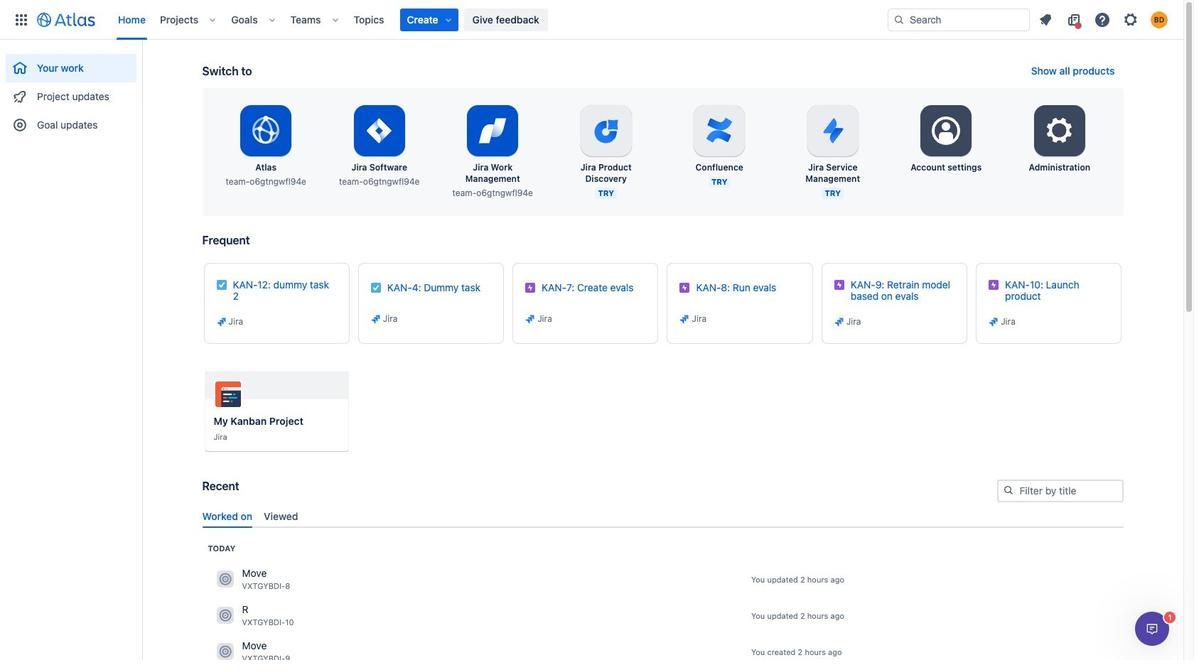 Task type: locate. For each thing, give the bounding box(es) containing it.
top element
[[9, 0, 888, 39]]

banner
[[0, 0, 1184, 40]]

Filter by title field
[[999, 481, 1122, 501]]

heading
[[208, 543, 236, 554]]

jira image
[[370, 314, 382, 325], [679, 314, 691, 325], [679, 314, 691, 325], [216, 316, 227, 328], [834, 316, 845, 328], [834, 316, 845, 328], [988, 316, 1000, 328]]

help image
[[1094, 11, 1111, 28]]

None search field
[[888, 8, 1030, 31]]

townsquare image
[[216, 571, 234, 588], [216, 607, 234, 624]]

0 vertical spatial townsquare image
[[216, 571, 234, 588]]

group
[[6, 40, 137, 144]]

settings image
[[1123, 11, 1140, 28], [929, 114, 964, 148], [1043, 114, 1077, 148]]

2 townsquare image from the top
[[216, 607, 234, 624]]

0 horizontal spatial settings image
[[929, 114, 964, 148]]

tab list
[[197, 505, 1129, 528]]

1 townsquare image from the top
[[216, 571, 234, 588]]

jira image
[[370, 314, 382, 325], [525, 314, 536, 325], [525, 314, 536, 325], [216, 316, 227, 328], [988, 316, 1000, 328]]

switch to... image
[[13, 11, 30, 28]]

1 vertical spatial townsquare image
[[216, 607, 234, 624]]

dialog
[[1135, 612, 1170, 646]]



Task type: describe. For each thing, give the bounding box(es) containing it.
account image
[[1151, 11, 1168, 28]]

townsquare image
[[216, 644, 234, 661]]

2 horizontal spatial settings image
[[1123, 11, 1140, 28]]

Search field
[[888, 8, 1030, 31]]

notifications image
[[1037, 11, 1054, 28]]

1 horizontal spatial settings image
[[1043, 114, 1077, 148]]

search image
[[1003, 485, 1014, 496]]

search image
[[894, 14, 905, 25]]



Task type: vqa. For each thing, say whether or not it's contained in the screenshot.
Status "Icon"
no



